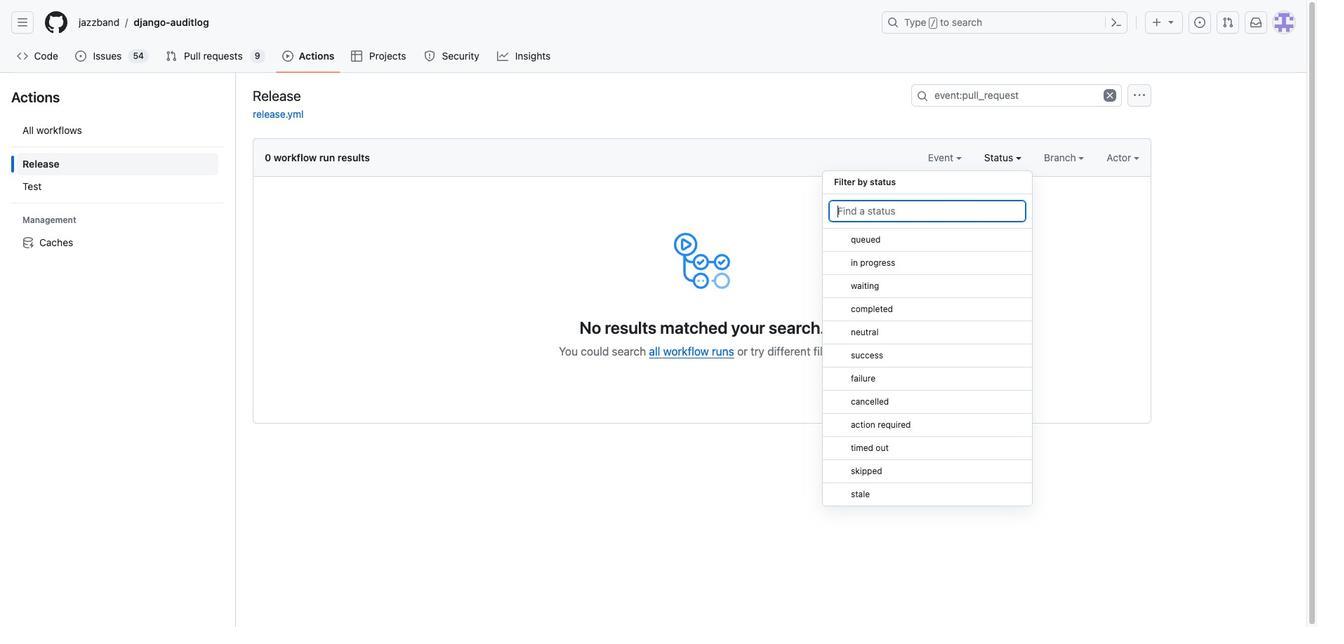 Task type: locate. For each thing, give the bounding box(es) containing it.
caches
[[39, 237, 73, 249]]

jazzband
[[79, 16, 119, 28]]

auditlog
[[170, 16, 209, 28]]

release inside filter workflows element
[[22, 158, 59, 170]]

0 horizontal spatial search
[[612, 345, 646, 358]]

1 vertical spatial list
[[11, 114, 224, 260]]

1 vertical spatial workflow
[[663, 345, 709, 358]]

/ left "to"
[[931, 18, 936, 28]]

1 vertical spatial issue opened image
[[75, 51, 87, 62]]

skipped
[[851, 466, 882, 477]]

search
[[952, 16, 982, 28], [612, 345, 646, 358]]

0 horizontal spatial issue opened image
[[75, 51, 87, 62]]

1 horizontal spatial issue opened image
[[1194, 17, 1206, 28]]

filters.
[[814, 345, 845, 358]]

1 horizontal spatial /
[[931, 18, 936, 28]]

neutral
[[851, 327, 879, 338]]

results right run
[[338, 152, 370, 164]]

workflow right 0
[[274, 152, 317, 164]]

results up all at the bottom
[[605, 318, 657, 338]]

workflow
[[274, 152, 317, 164], [663, 345, 709, 358]]

event button
[[928, 150, 962, 165]]

0 horizontal spatial actions
[[11, 89, 60, 105]]

queued
[[851, 235, 881, 245]]

workflow down matched
[[663, 345, 709, 358]]

1 horizontal spatial results
[[605, 318, 657, 338]]

homepage image
[[45, 11, 67, 34]]

0 vertical spatial list
[[73, 11, 873, 34]]

release up release.yml 'link'
[[253, 87, 301, 104]]

/
[[125, 16, 128, 28], [931, 18, 936, 28]]

required
[[878, 420, 911, 430]]

1 vertical spatial actions
[[11, 89, 60, 105]]

status button
[[984, 150, 1022, 165]]

list containing all workflows
[[11, 114, 224, 260]]

1 vertical spatial search
[[612, 345, 646, 358]]

release
[[253, 87, 301, 104], [22, 158, 59, 170]]

actions
[[299, 50, 335, 62], [11, 89, 60, 105]]

success
[[851, 350, 883, 361]]

filter workflows element
[[17, 153, 218, 198]]

/ inside the jazzband / django-auditlog
[[125, 16, 128, 28]]

9
[[255, 51, 260, 61]]

Find a status text field
[[829, 200, 1027, 223]]

jazzband / django-auditlog
[[79, 16, 209, 28]]

1 vertical spatial release
[[22, 158, 59, 170]]

0 horizontal spatial results
[[338, 152, 370, 164]]

menu
[[822, 165, 1033, 518]]

None search field
[[911, 84, 1122, 107]]

django-auditlog link
[[128, 11, 215, 34]]

cancelled
[[851, 397, 889, 407]]

you
[[559, 345, 578, 358]]

neutral link
[[823, 322, 1032, 345]]

/ for jazzband
[[125, 16, 128, 28]]

actions right 'play' image
[[299, 50, 335, 62]]

actor
[[1107, 152, 1134, 164]]

requests
[[203, 50, 243, 62]]

stale link
[[823, 484, 1032, 507]]

workflows
[[36, 124, 82, 136]]

1 vertical spatial results
[[605, 318, 657, 338]]

or
[[737, 345, 748, 358]]

you could search all workflow runs or try different filters.
[[559, 345, 845, 358]]

insights link
[[492, 46, 557, 67]]

run
[[319, 152, 335, 164]]

issue opened image left git pull request icon
[[1194, 17, 1206, 28]]

1 horizontal spatial release
[[253, 87, 301, 104]]

code image
[[17, 51, 28, 62]]

timed out
[[851, 443, 889, 454]]

0 horizontal spatial release
[[22, 158, 59, 170]]

your
[[731, 318, 765, 338]]

0
[[265, 152, 271, 164]]

actions up all
[[11, 89, 60, 105]]

issues
[[93, 50, 122, 62]]

table image
[[351, 51, 363, 62]]

shield image
[[424, 51, 435, 62]]

in progress link
[[823, 252, 1032, 275]]

issue opened image
[[1194, 17, 1206, 28], [75, 51, 87, 62]]

success link
[[823, 345, 1032, 368]]

0 vertical spatial issue opened image
[[1194, 17, 1206, 28]]

runs
[[712, 345, 734, 358]]

projects link
[[346, 46, 413, 67]]

filter by status
[[834, 177, 896, 187]]

search.
[[769, 318, 825, 338]]

search left all at the bottom
[[612, 345, 646, 358]]

0 horizontal spatial /
[[125, 16, 128, 28]]

command palette image
[[1111, 17, 1122, 28]]

0 horizontal spatial workflow
[[274, 152, 317, 164]]

/ inside type / to search
[[931, 18, 936, 28]]

0 vertical spatial results
[[338, 152, 370, 164]]

/ left django-
[[125, 16, 128, 28]]

completed
[[851, 304, 893, 315]]

issue opened image left 'issues' in the top of the page
[[75, 51, 87, 62]]

search right "to"
[[952, 16, 982, 28]]

failure
[[851, 374, 876, 384]]

results
[[338, 152, 370, 164], [605, 318, 657, 338]]

issue opened image for git pull request icon
[[1194, 17, 1206, 28]]

release up 'test'
[[22, 158, 59, 170]]

status
[[984, 152, 1016, 164]]

code
[[34, 50, 58, 62]]

0 vertical spatial search
[[952, 16, 982, 28]]

issue opened image for git pull request image
[[75, 51, 87, 62]]

1 horizontal spatial actions
[[299, 50, 335, 62]]

list
[[73, 11, 873, 34], [11, 114, 224, 260]]

no
[[580, 318, 601, 338]]

completed link
[[823, 298, 1032, 322]]



Task type: vqa. For each thing, say whether or not it's contained in the screenshot.
which in the share information about yourself by creating a profile readme, which appears at the top of your profile page.
no



Task type: describe. For each thing, give the bounding box(es) containing it.
in
[[851, 258, 858, 268]]

triangle down image
[[1166, 16, 1177, 27]]

all
[[649, 345, 660, 358]]

notifications image
[[1251, 17, 1262, 28]]

security link
[[419, 46, 486, 67]]

0 vertical spatial release
[[253, 87, 301, 104]]

all workflow runs link
[[649, 345, 734, 358]]

1 horizontal spatial search
[[952, 16, 982, 28]]

out
[[876, 443, 889, 454]]

waiting
[[851, 281, 879, 291]]

graph image
[[497, 51, 509, 62]]

0 vertical spatial actions
[[299, 50, 335, 62]]

timed out link
[[823, 437, 1032, 461]]

all workflows
[[22, 124, 82, 136]]

jazzband link
[[73, 11, 125, 34]]

action required
[[851, 420, 911, 430]]

git pull request image
[[1222, 17, 1234, 28]]

release.yml link
[[253, 108, 304, 120]]

skipped link
[[823, 461, 1032, 484]]

play image
[[282, 51, 293, 62]]

status
[[870, 177, 896, 187]]

pull
[[184, 50, 201, 62]]

could
[[581, 345, 609, 358]]

1 horizontal spatial workflow
[[663, 345, 709, 358]]

filter
[[834, 177, 856, 187]]

54
[[133, 51, 144, 61]]

django-
[[134, 16, 170, 28]]

menu containing filter by status
[[822, 165, 1033, 518]]

pull requests
[[184, 50, 243, 62]]

different
[[768, 345, 811, 358]]

matched
[[660, 318, 728, 338]]

plus image
[[1152, 17, 1163, 28]]

projects
[[369, 50, 406, 62]]

caches link
[[17, 232, 218, 254]]

timed
[[851, 443, 873, 454]]

type
[[904, 16, 927, 28]]

insights
[[515, 50, 551, 62]]

security
[[442, 50, 479, 62]]

clear filters image
[[1104, 89, 1116, 102]]

release link
[[17, 153, 218, 176]]

type / to search
[[904, 16, 982, 28]]

action
[[851, 420, 876, 430]]

search image
[[917, 91, 928, 102]]

/ for type
[[931, 18, 936, 28]]

failure link
[[823, 368, 1032, 391]]

to
[[940, 16, 949, 28]]

list containing jazzband
[[73, 11, 873, 34]]

progress
[[860, 258, 895, 268]]

waiting link
[[823, 275, 1032, 298]]

cancelled link
[[823, 391, 1032, 414]]

by
[[858, 177, 868, 187]]

no results matched your search.
[[580, 318, 825, 338]]

test
[[22, 180, 42, 192]]

in progress
[[851, 258, 895, 268]]

actor button
[[1107, 150, 1140, 165]]

stale
[[851, 489, 870, 500]]

queued link
[[823, 229, 1032, 252]]

all workflows link
[[17, 119, 218, 142]]

test link
[[17, 176, 218, 198]]

0 vertical spatial workflow
[[274, 152, 317, 164]]

try
[[751, 345, 765, 358]]

event
[[928, 152, 956, 164]]

github actions image
[[674, 233, 730, 289]]

0 workflow run results
[[265, 152, 370, 164]]

all
[[22, 124, 34, 136]]

branch
[[1044, 152, 1079, 164]]

show workflow options image
[[1134, 90, 1145, 101]]

action required link
[[823, 414, 1032, 437]]

management
[[22, 215, 76, 225]]

actions link
[[276, 46, 340, 67]]

release.yml
[[253, 108, 304, 120]]

git pull request image
[[166, 51, 177, 62]]

code link
[[11, 46, 64, 67]]



